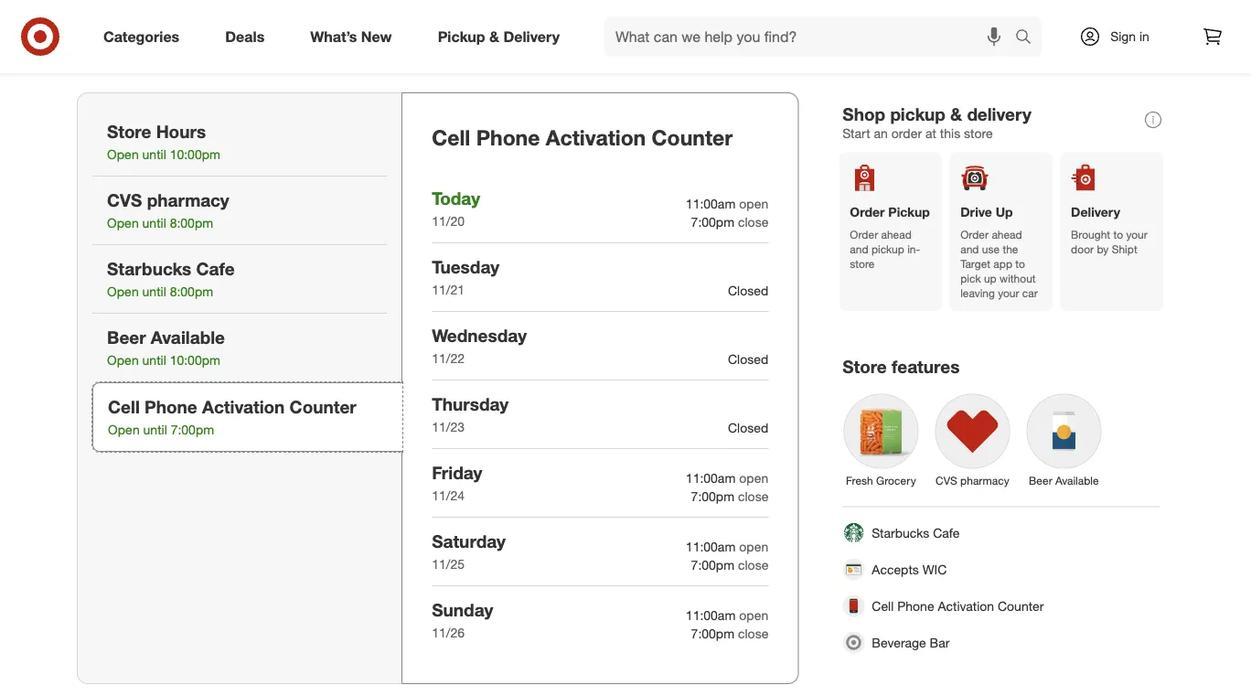 Task type: describe. For each thing, give the bounding box(es) containing it.
your inside delivery brought to your door by shipt
[[1126, 227, 1148, 241]]

order for order pickup
[[850, 227, 878, 241]]

8:00pm for cafe
[[170, 284, 213, 300]]

phone inside the 'cell phone activation counter open until 7:00pm'
[[145, 396, 197, 417]]

new
[[361, 28, 392, 45]]

in
[[1140, 28, 1150, 44]]

open for sunday
[[739, 607, 769, 623]]

1 horizontal spatial cell
[[432, 124, 470, 150]]

open for starbucks cafe
[[107, 284, 139, 300]]

11:00am for today
[[686, 196, 736, 212]]

in-
[[907, 242, 920, 256]]

beer available open until 10:00pm
[[107, 327, 225, 368]]

delivery
[[967, 103, 1032, 124]]

cell inside the 'cell phone activation counter open until 7:00pm'
[[108, 396, 140, 417]]

pharmacy for cvs pharmacy open until 8:00pm
[[147, 189, 229, 210]]

available for beer available open until 10:00pm
[[151, 327, 225, 348]]

saturday
[[432, 530, 506, 551]]

leaving
[[961, 286, 995, 300]]

1 horizontal spatial counter
[[652, 124, 733, 150]]

close for friday
[[738, 488, 769, 504]]

fresh
[[846, 473, 873, 487]]

cvs pharmacy open until 8:00pm
[[107, 189, 229, 231]]

8:00pm for pharmacy
[[170, 215, 213, 231]]

by
[[1097, 242, 1109, 256]]

7:00pm for saturday
[[691, 557, 735, 573]]

store features
[[843, 356, 960, 377]]

sunday
[[432, 599, 493, 620]]

sign in link
[[1064, 16, 1178, 57]]

tuesday 11/21
[[432, 256, 499, 298]]

pick
[[961, 271, 981, 285]]

what's
[[310, 28, 357, 45]]

11/24
[[432, 488, 465, 504]]

and for drive
[[961, 242, 979, 256]]

search
[[1007, 29, 1051, 47]]

close for sunday
[[738, 625, 769, 641]]

drive
[[961, 204, 992, 220]]

fresh grocery
[[846, 473, 916, 487]]

cvs pharmacy link
[[927, 385, 1018, 492]]

brought
[[1071, 227, 1110, 241]]

starbucks for starbucks cafe open until 8:00pm
[[107, 258, 191, 279]]

at
[[926, 125, 937, 141]]

7:00pm for friday
[[691, 488, 735, 504]]

close for saturday
[[738, 557, 769, 573]]

grocery
[[876, 473, 916, 487]]

bar
[[930, 634, 950, 650]]

wic
[[923, 561, 947, 577]]

sign in
[[1110, 28, 1150, 44]]

starbucks for starbucks cafe
[[872, 524, 930, 540]]

cvs for cvs pharmacy open until 8:00pm
[[107, 189, 142, 210]]

thursday
[[432, 393, 509, 414]]

up
[[996, 204, 1013, 220]]

the
[[1003, 242, 1018, 256]]

deals
[[225, 28, 265, 45]]

to inside 'drive up order ahead and use the target app to pick up without leaving your car'
[[1016, 257, 1025, 270]]

order pickup order ahead and pickup in- store
[[850, 204, 930, 270]]

11:00am open 7:00pm close for friday
[[686, 470, 769, 504]]

saturday 11/25
[[432, 530, 506, 572]]

10:00pm for store hours
[[170, 147, 220, 163]]

pharmacy for cvs pharmacy
[[960, 473, 1009, 487]]

2 vertical spatial phone
[[897, 598, 934, 614]]

pickup inside shop pickup & delivery start an order at this store
[[890, 103, 946, 124]]

to inside delivery brought to your door by shipt
[[1114, 227, 1123, 241]]

store hours open until 10:00pm
[[107, 121, 220, 163]]

today 11/20
[[432, 187, 480, 229]]

pickup inside order pickup order ahead and pickup in- store
[[872, 242, 904, 256]]

hours
[[156, 121, 206, 142]]

& inside shop pickup & delivery start an order at this store
[[950, 103, 962, 124]]

cvs pharmacy
[[936, 473, 1009, 487]]

counter inside the 'cell phone activation counter open until 7:00pm'
[[290, 396, 356, 417]]

beverage bar
[[872, 634, 950, 650]]

0 vertical spatial activation
[[546, 124, 646, 150]]

beverage
[[872, 634, 926, 650]]

11:00am for sunday
[[686, 607, 736, 623]]

closed for tuesday
[[728, 283, 769, 299]]

shop
[[843, 103, 885, 124]]

sign
[[1110, 28, 1136, 44]]

search button
[[1007, 16, 1051, 60]]

shop pickup & delivery start an order at this store
[[843, 103, 1032, 141]]

sunday 11/26
[[432, 599, 493, 641]]

today
[[432, 187, 480, 208]]

2 vertical spatial cell
[[872, 598, 894, 614]]

11/22
[[432, 350, 465, 366]]

7:00pm inside the 'cell phone activation counter open until 7:00pm'
[[171, 422, 214, 438]]

until for beer
[[142, 352, 166, 368]]

without
[[1000, 271, 1036, 285]]

pickup & delivery link
[[422, 16, 583, 57]]

beer available
[[1029, 473, 1099, 487]]

11/20
[[432, 213, 465, 229]]

11/25
[[432, 556, 465, 572]]

shipt
[[1112, 242, 1137, 256]]

1 horizontal spatial cell phone activation counter
[[872, 598, 1044, 614]]

car
[[1022, 286, 1038, 300]]

accepts wic
[[872, 561, 947, 577]]

until inside the 'cell phone activation counter open until 7:00pm'
[[143, 422, 167, 438]]

store for store features
[[843, 356, 887, 377]]

2 horizontal spatial counter
[[998, 598, 1044, 614]]

available for beer available
[[1056, 473, 1099, 487]]

deals link
[[210, 16, 287, 57]]

7:00pm for today
[[691, 214, 735, 230]]

7:00pm for sunday
[[691, 625, 735, 641]]

beer for beer available
[[1029, 473, 1052, 487]]

tuesday
[[432, 256, 499, 277]]

order for drive up
[[961, 227, 989, 241]]

beer available link
[[1018, 385, 1110, 492]]

open for friday
[[739, 470, 769, 486]]



Task type: vqa. For each thing, say whether or not it's contained in the screenshot.


Task type: locate. For each thing, give the bounding box(es) containing it.
phone up beverage bar
[[897, 598, 934, 614]]

1 vertical spatial cell phone activation counter
[[872, 598, 1044, 614]]

8:00pm inside cvs pharmacy open until 8:00pm
[[170, 215, 213, 231]]

available inside beer available open until 10:00pm
[[151, 327, 225, 348]]

to
[[1114, 227, 1123, 241], [1016, 257, 1025, 270]]

up
[[984, 271, 997, 285]]

0 vertical spatial 8:00pm
[[170, 215, 213, 231]]

open for store hours
[[107, 147, 139, 163]]

close
[[738, 214, 769, 230], [738, 488, 769, 504], [738, 557, 769, 573], [738, 625, 769, 641]]

starbucks cafe
[[872, 524, 960, 540]]

this
[[940, 125, 960, 141]]

ahead
[[881, 227, 912, 241], [992, 227, 1022, 241]]

8:00pm inside starbucks cafe open until 8:00pm
[[170, 284, 213, 300]]

0 horizontal spatial cvs
[[107, 189, 142, 210]]

store for store hours open until 10:00pm
[[107, 121, 151, 142]]

0 vertical spatial store
[[107, 121, 151, 142]]

2 vertical spatial closed
[[728, 420, 769, 436]]

1 horizontal spatial beer
[[1029, 473, 1052, 487]]

store capabilities with hours, vertical tabs tab list
[[77, 92, 403, 684]]

2 11:00am open 7:00pm close from the top
[[686, 470, 769, 504]]

11:00am for saturday
[[686, 539, 736, 555]]

activation
[[546, 124, 646, 150], [202, 396, 285, 417], [938, 598, 994, 614]]

open inside the 'cell phone activation counter open until 7:00pm'
[[108, 422, 140, 438]]

2 open from the top
[[739, 470, 769, 486]]

1 horizontal spatial pharmacy
[[960, 473, 1009, 487]]

0 vertical spatial &
[[489, 28, 499, 45]]

0 vertical spatial available
[[151, 327, 225, 348]]

2 horizontal spatial cell
[[872, 598, 894, 614]]

open inside cvs pharmacy open until 8:00pm
[[107, 215, 139, 231]]

8:00pm up beer available open until 10:00pm
[[170, 284, 213, 300]]

1 horizontal spatial your
[[1126, 227, 1148, 241]]

2 vertical spatial counter
[[998, 598, 1044, 614]]

ahead for up
[[992, 227, 1022, 241]]

0 horizontal spatial starbucks
[[107, 258, 191, 279]]

1 horizontal spatial cvs
[[936, 473, 957, 487]]

0 horizontal spatial activation
[[202, 396, 285, 417]]

0 vertical spatial counter
[[652, 124, 733, 150]]

1 11:00am from the top
[[686, 196, 736, 212]]

ahead up the
[[992, 227, 1022, 241]]

pickup right new
[[438, 28, 485, 45]]

1 vertical spatial cell
[[108, 396, 140, 417]]

and for order
[[850, 242, 868, 256]]

0 horizontal spatial available
[[151, 327, 225, 348]]

friday 11/24
[[432, 462, 482, 504]]

4 open from the top
[[739, 607, 769, 623]]

10:00pm down hours
[[170, 147, 220, 163]]

0 horizontal spatial counter
[[290, 396, 356, 417]]

cafe inside starbucks cafe open until 8:00pm
[[196, 258, 235, 279]]

1 vertical spatial beer
[[1029, 473, 1052, 487]]

pharmacy inside cvs pharmacy open until 8:00pm
[[147, 189, 229, 210]]

0 horizontal spatial delivery
[[503, 28, 560, 45]]

app
[[994, 257, 1013, 270]]

ahead inside order pickup order ahead and pickup in- store
[[881, 227, 912, 241]]

1 vertical spatial cafe
[[933, 524, 960, 540]]

to up without
[[1016, 257, 1025, 270]]

order
[[850, 204, 885, 220], [850, 227, 878, 241], [961, 227, 989, 241]]

1 vertical spatial closed
[[728, 351, 769, 367]]

11:00am open 7:00pm close for today
[[686, 196, 769, 230]]

4 11:00am open 7:00pm close from the top
[[686, 607, 769, 641]]

and left in-
[[850, 242, 868, 256]]

1 vertical spatial available
[[1056, 473, 1099, 487]]

cafe for starbucks cafe
[[933, 524, 960, 540]]

10:00pm inside beer available open until 10:00pm
[[170, 352, 220, 368]]

0 vertical spatial closed
[[728, 283, 769, 299]]

1 10:00pm from the top
[[170, 147, 220, 163]]

until
[[142, 147, 166, 163], [142, 215, 166, 231], [142, 284, 166, 300], [142, 352, 166, 368], [143, 422, 167, 438]]

cafe
[[196, 258, 235, 279], [933, 524, 960, 540]]

open inside beer available open until 10:00pm
[[107, 352, 139, 368]]

drive up order ahead and use the target app to pick up without leaving your car
[[961, 204, 1038, 300]]

1 horizontal spatial cafe
[[933, 524, 960, 540]]

ahead inside 'drive up order ahead and use the target app to pick up without leaving your car'
[[992, 227, 1022, 241]]

1 horizontal spatial available
[[1056, 473, 1099, 487]]

2 horizontal spatial activation
[[938, 598, 994, 614]]

close for today
[[738, 214, 769, 230]]

1 horizontal spatial to
[[1114, 227, 1123, 241]]

phone up today
[[476, 124, 540, 150]]

open for beer available
[[107, 352, 139, 368]]

delivery inside pickup & delivery link
[[503, 28, 560, 45]]

1 ahead from the left
[[881, 227, 912, 241]]

3 close from the top
[[738, 557, 769, 573]]

delivery
[[503, 28, 560, 45], [1071, 204, 1120, 220]]

0 horizontal spatial &
[[489, 28, 499, 45]]

pharmacy left the beer available
[[960, 473, 1009, 487]]

0 vertical spatial store
[[964, 125, 993, 141]]

1 horizontal spatial starbucks
[[872, 524, 930, 540]]

0 horizontal spatial pickup
[[438, 28, 485, 45]]

pharmacy inside cvs pharmacy link
[[960, 473, 1009, 487]]

your inside 'drive up order ahead and use the target app to pick up without leaving your car'
[[998, 286, 1019, 300]]

until inside beer available open until 10:00pm
[[142, 352, 166, 368]]

an
[[874, 125, 888, 141]]

10:00pm for beer available
[[170, 352, 220, 368]]

open for saturday
[[739, 539, 769, 555]]

11/23
[[432, 419, 465, 435]]

starbucks down cvs pharmacy open until 8:00pm
[[107, 258, 191, 279]]

11/26
[[432, 625, 465, 641]]

cell phone activation counter open until 7:00pm
[[108, 396, 356, 438]]

beer
[[107, 327, 146, 348], [1029, 473, 1052, 487]]

0 horizontal spatial cell phone activation counter
[[432, 124, 733, 150]]

store left features
[[843, 356, 887, 377]]

11:00am open 7:00pm close for sunday
[[686, 607, 769, 641]]

0 vertical spatial cafe
[[196, 258, 235, 279]]

0 vertical spatial beer
[[107, 327, 146, 348]]

1 horizontal spatial phone
[[476, 124, 540, 150]]

1 closed from the top
[[728, 283, 769, 299]]

&
[[489, 28, 499, 45], [950, 103, 962, 124]]

and inside 'drive up order ahead and use the target app to pick up without leaving your car'
[[961, 242, 979, 256]]

until down beer available open until 10:00pm
[[143, 422, 167, 438]]

what's new
[[310, 28, 392, 45]]

and inside order pickup order ahead and pickup in- store
[[850, 242, 868, 256]]

fresh grocery link
[[835, 385, 927, 492]]

0 horizontal spatial to
[[1016, 257, 1025, 270]]

cell phone activation counter
[[432, 124, 733, 150], [872, 598, 1044, 614]]

10:00pm inside store hours open until 10:00pm
[[170, 147, 220, 163]]

0 vertical spatial starbucks
[[107, 258, 191, 279]]

cafe down cvs pharmacy open until 8:00pm
[[196, 258, 235, 279]]

starbucks cafe open until 8:00pm
[[107, 258, 235, 300]]

open for today
[[739, 196, 769, 212]]

0 horizontal spatial your
[[998, 286, 1019, 300]]

2 11:00am from the top
[[686, 470, 736, 486]]

11:00am open 7:00pm close
[[686, 196, 769, 230], [686, 470, 769, 504], [686, 539, 769, 573], [686, 607, 769, 641]]

1 close from the top
[[738, 214, 769, 230]]

0 vertical spatial to
[[1114, 227, 1123, 241]]

3 closed from the top
[[728, 420, 769, 436]]

1 horizontal spatial pickup
[[888, 204, 930, 220]]

2 horizontal spatial phone
[[897, 598, 934, 614]]

1 horizontal spatial store
[[964, 125, 993, 141]]

until inside store hours open until 10:00pm
[[142, 147, 166, 163]]

1 horizontal spatial store
[[843, 356, 887, 377]]

your up shipt
[[1126, 227, 1148, 241]]

until down hours
[[142, 147, 166, 163]]

target
[[961, 257, 991, 270]]

cell down beer available open until 10:00pm
[[108, 396, 140, 417]]

cell down accepts
[[872, 598, 894, 614]]

cvs right grocery
[[936, 473, 957, 487]]

beer down starbucks cafe open until 8:00pm
[[107, 327, 146, 348]]

delivery brought to your door by shipt
[[1071, 204, 1148, 256]]

7:00pm
[[691, 214, 735, 230], [171, 422, 214, 438], [691, 488, 735, 504], [691, 557, 735, 573], [691, 625, 735, 641]]

pickup inside pickup & delivery link
[[438, 28, 485, 45]]

4 11:00am from the top
[[686, 607, 736, 623]]

starbucks up accepts
[[872, 524, 930, 540]]

open inside starbucks cafe open until 8:00pm
[[107, 284, 139, 300]]

1 vertical spatial pickup
[[888, 204, 930, 220]]

3 open from the top
[[739, 539, 769, 555]]

1 vertical spatial delivery
[[1071, 204, 1120, 220]]

until for starbucks
[[142, 284, 166, 300]]

until up starbucks cafe open until 8:00pm
[[142, 215, 166, 231]]

your
[[1126, 227, 1148, 241], [998, 286, 1019, 300]]

1 vertical spatial counter
[[290, 396, 356, 417]]

3 11:00am from the top
[[686, 539, 736, 555]]

closed
[[728, 283, 769, 299], [728, 351, 769, 367], [728, 420, 769, 436]]

pickup up order on the right of the page
[[890, 103, 946, 124]]

1 vertical spatial 8:00pm
[[170, 284, 213, 300]]

1 vertical spatial store
[[850, 257, 875, 270]]

8:00pm up starbucks cafe open until 8:00pm
[[170, 215, 213, 231]]

wednesday
[[432, 325, 527, 346]]

cafe up wic
[[933, 524, 960, 540]]

counter
[[652, 124, 733, 150], [290, 396, 356, 417], [998, 598, 1044, 614]]

door
[[1071, 242, 1094, 256]]

1 vertical spatial pickup
[[872, 242, 904, 256]]

What can we help you find? suggestions appear below search field
[[605, 16, 1020, 57]]

phone
[[476, 124, 540, 150], [145, 396, 197, 417], [897, 598, 934, 614]]

start
[[843, 125, 870, 141]]

cvs for cvs pharmacy
[[936, 473, 957, 487]]

wednesday 11/22
[[432, 325, 527, 366]]

pickup up in-
[[888, 204, 930, 220]]

store inside order pickup order ahead and pickup in- store
[[850, 257, 875, 270]]

starbucks inside starbucks cafe open until 8:00pm
[[107, 258, 191, 279]]

10:00pm up the 'cell phone activation counter open until 7:00pm'
[[170, 352, 220, 368]]

order inside 'drive up order ahead and use the target app to pick up without leaving your car'
[[961, 227, 989, 241]]

closed for thursday
[[728, 420, 769, 436]]

closed for wednesday
[[728, 351, 769, 367]]

1 8:00pm from the top
[[170, 215, 213, 231]]

order
[[892, 125, 922, 141]]

0 horizontal spatial cell
[[108, 396, 140, 417]]

until inside cvs pharmacy open until 8:00pm
[[142, 215, 166, 231]]

until down starbucks cafe open until 8:00pm
[[142, 352, 166, 368]]

pickup
[[890, 103, 946, 124], [872, 242, 904, 256]]

0 horizontal spatial phone
[[145, 396, 197, 417]]

categories link
[[88, 16, 202, 57]]

2 10:00pm from the top
[[170, 352, 220, 368]]

2 vertical spatial activation
[[938, 598, 994, 614]]

0 horizontal spatial beer
[[107, 327, 146, 348]]

0 horizontal spatial store
[[107, 121, 151, 142]]

0 vertical spatial your
[[1126, 227, 1148, 241]]

1 horizontal spatial ahead
[[992, 227, 1022, 241]]

0 vertical spatial delivery
[[503, 28, 560, 45]]

store inside store hours open until 10:00pm
[[107, 121, 151, 142]]

activation inside the 'cell phone activation counter open until 7:00pm'
[[202, 396, 285, 417]]

cvs
[[107, 189, 142, 210], [936, 473, 957, 487]]

2 close from the top
[[738, 488, 769, 504]]

8:00pm
[[170, 215, 213, 231], [170, 284, 213, 300]]

your down without
[[998, 286, 1019, 300]]

use
[[982, 242, 1000, 256]]

open for cvs pharmacy
[[107, 215, 139, 231]]

pickup inside order pickup order ahead and pickup in- store
[[888, 204, 930, 220]]

4 close from the top
[[738, 625, 769, 641]]

11:00am open 7:00pm close for saturday
[[686, 539, 769, 573]]

starbucks
[[107, 258, 191, 279], [872, 524, 930, 540]]

0 horizontal spatial cafe
[[196, 258, 235, 279]]

beer right cvs pharmacy
[[1029, 473, 1052, 487]]

0 vertical spatial pharmacy
[[147, 189, 229, 210]]

and up target
[[961, 242, 979, 256]]

available
[[151, 327, 225, 348], [1056, 473, 1099, 487]]

0 horizontal spatial store
[[850, 257, 875, 270]]

ahead for pickup
[[881, 227, 912, 241]]

2 ahead from the left
[[992, 227, 1022, 241]]

3 11:00am open 7:00pm close from the top
[[686, 539, 769, 573]]

1 vertical spatial phone
[[145, 396, 197, 417]]

11:00am
[[686, 196, 736, 212], [686, 470, 736, 486], [686, 539, 736, 555], [686, 607, 736, 623]]

phone down beer available open until 10:00pm
[[145, 396, 197, 417]]

ahead up in-
[[881, 227, 912, 241]]

to up shipt
[[1114, 227, 1123, 241]]

what's new link
[[295, 16, 415, 57]]

0 vertical spatial phone
[[476, 124, 540, 150]]

1 horizontal spatial activation
[[546, 124, 646, 150]]

1 vertical spatial cvs
[[936, 473, 957, 487]]

cell
[[432, 124, 470, 150], [108, 396, 140, 417], [872, 598, 894, 614]]

1 11:00am open 7:00pm close from the top
[[686, 196, 769, 230]]

until inside starbucks cafe open until 8:00pm
[[142, 284, 166, 300]]

open
[[739, 196, 769, 212], [739, 470, 769, 486], [739, 539, 769, 555], [739, 607, 769, 623]]

until for cvs
[[142, 215, 166, 231]]

until up beer available open until 10:00pm
[[142, 284, 166, 300]]

pickup & delivery
[[438, 28, 560, 45]]

pickup left in-
[[872, 242, 904, 256]]

1 vertical spatial your
[[998, 286, 1019, 300]]

features
[[892, 356, 960, 377]]

1 vertical spatial pharmacy
[[960, 473, 1009, 487]]

1 horizontal spatial &
[[950, 103, 962, 124]]

0 vertical spatial pickup
[[890, 103, 946, 124]]

2 8:00pm from the top
[[170, 284, 213, 300]]

0 horizontal spatial pharmacy
[[147, 189, 229, 210]]

1 vertical spatial &
[[950, 103, 962, 124]]

1 vertical spatial starbucks
[[872, 524, 930, 540]]

0 vertical spatial cell
[[432, 124, 470, 150]]

pharmacy down store hours open until 10:00pm on the top left
[[147, 189, 229, 210]]

0 vertical spatial cell phone activation counter
[[432, 124, 733, 150]]

0 vertical spatial cvs
[[107, 189, 142, 210]]

1 horizontal spatial and
[[961, 242, 979, 256]]

1 vertical spatial activation
[[202, 396, 285, 417]]

delivery inside delivery brought to your door by shipt
[[1071, 204, 1120, 220]]

cafe for starbucks cafe open until 8:00pm
[[196, 258, 235, 279]]

beer inside beer available open until 10:00pm
[[107, 327, 146, 348]]

10:00pm
[[170, 147, 220, 163], [170, 352, 220, 368]]

2 closed from the top
[[728, 351, 769, 367]]

1 horizontal spatial delivery
[[1071, 204, 1120, 220]]

0 vertical spatial pickup
[[438, 28, 485, 45]]

pharmacy
[[147, 189, 229, 210], [960, 473, 1009, 487]]

cell up today
[[432, 124, 470, 150]]

1 and from the left
[[850, 242, 868, 256]]

beer for beer available open until 10:00pm
[[107, 327, 146, 348]]

until for store
[[142, 147, 166, 163]]

11:00am for friday
[[686, 470, 736, 486]]

2 and from the left
[[961, 242, 979, 256]]

1 vertical spatial to
[[1016, 257, 1025, 270]]

0 vertical spatial 10:00pm
[[170, 147, 220, 163]]

0 horizontal spatial and
[[850, 242, 868, 256]]

open inside store hours open until 10:00pm
[[107, 147, 139, 163]]

friday
[[432, 462, 482, 483]]

store inside shop pickup & delivery start an order at this store
[[964, 125, 993, 141]]

pickup
[[438, 28, 485, 45], [888, 204, 930, 220]]

1 open from the top
[[739, 196, 769, 212]]

store left hours
[[107, 121, 151, 142]]

1 vertical spatial 10:00pm
[[170, 352, 220, 368]]

0 horizontal spatial ahead
[[881, 227, 912, 241]]

11/21
[[432, 282, 465, 298]]

accepts
[[872, 561, 919, 577]]

thursday 11/23
[[432, 393, 509, 435]]

cvs inside cvs pharmacy open until 8:00pm
[[107, 189, 142, 210]]

cvs down store hours open until 10:00pm on the top left
[[107, 189, 142, 210]]

store
[[107, 121, 151, 142], [843, 356, 887, 377]]

1 vertical spatial store
[[843, 356, 887, 377]]

categories
[[103, 28, 179, 45]]



